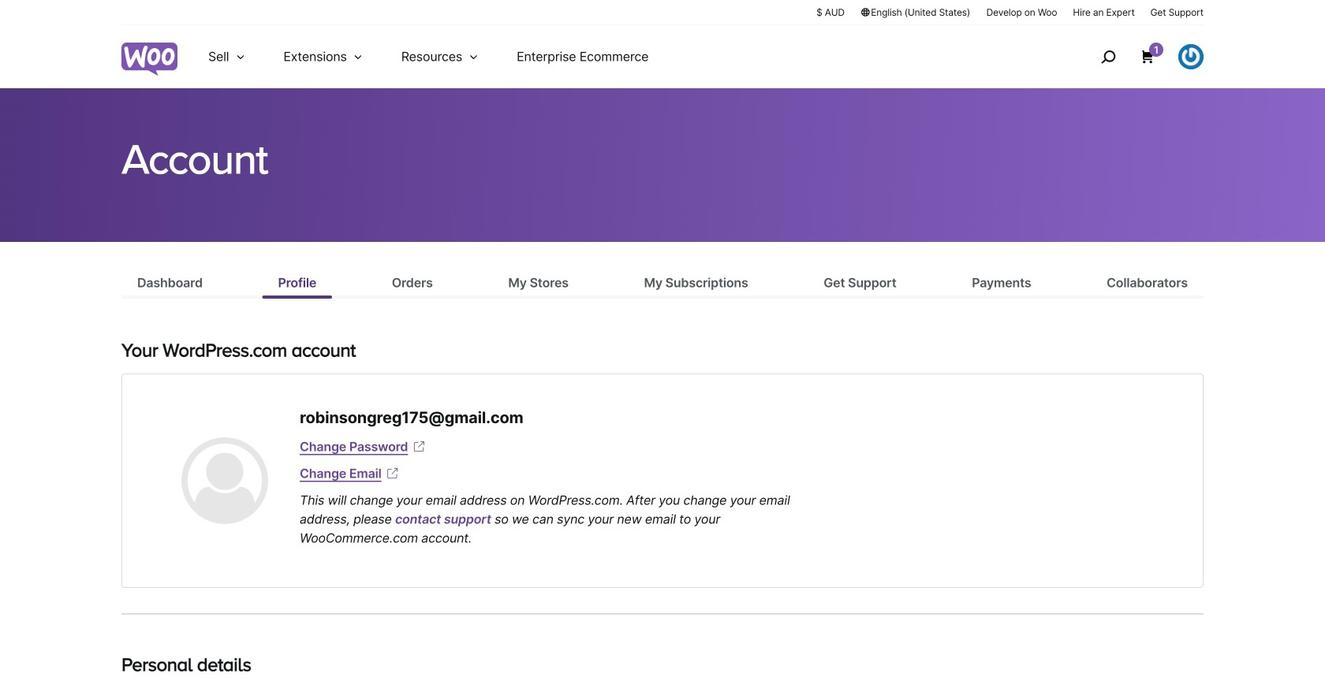 Task type: locate. For each thing, give the bounding box(es) containing it.
external link image
[[411, 440, 427, 455]]

open account menu image
[[1179, 44, 1204, 69]]

search image
[[1096, 44, 1121, 69]]



Task type: describe. For each thing, give the bounding box(es) containing it.
external link image
[[385, 466, 401, 482]]

gravatar image image
[[181, 438, 268, 525]]

service navigation menu element
[[1068, 31, 1204, 82]]



